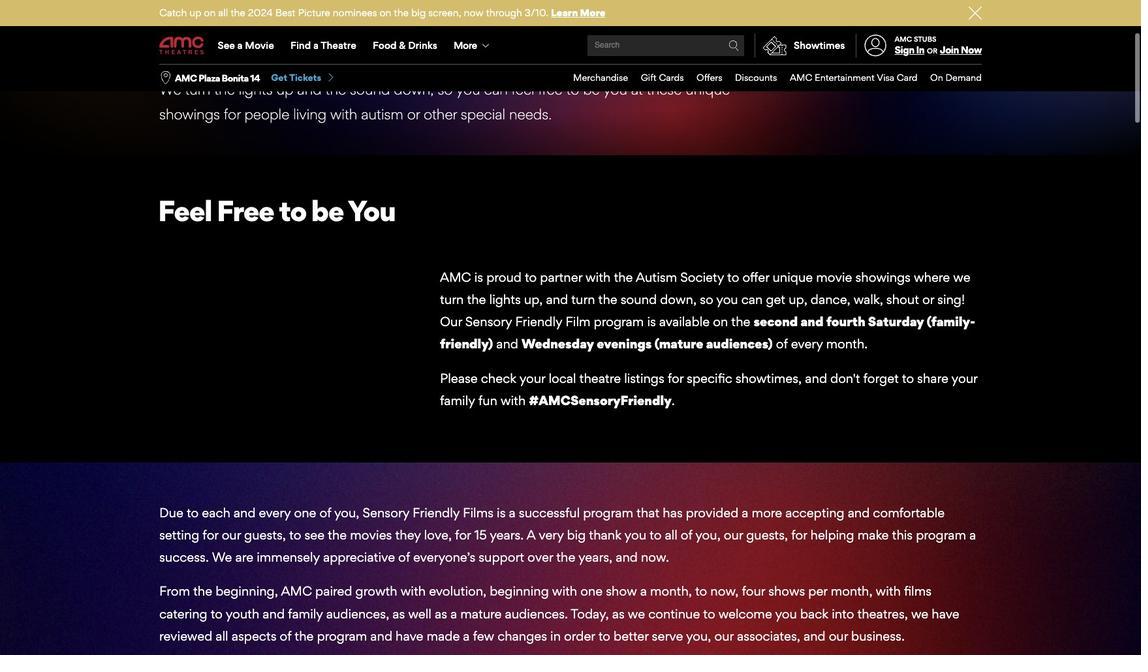 Task type: vqa. For each thing, say whether or not it's contained in the screenshot.
"a" inside the Find a Theatre link
no



Task type: describe. For each thing, give the bounding box(es) containing it.
check
[[481, 371, 517, 386]]

audiences)
[[706, 337, 773, 352]]

from
[[159, 584, 190, 600]]

and inside 'amc is proud to partner with the autism society to offer unique movie showings where we turn the lights up, and turn the sound down, so you can get up, dance, walk, shout or sing! our sensory friendly film program is available on the'
[[546, 292, 568, 308]]

0 vertical spatial you,
[[334, 505, 359, 521]]

program inside 'amc is proud to partner with the autism society to offer unique movie showings where we turn the lights up, and turn the sound down, so you can get up, dance, walk, shout or sing! our sensory friendly film program is available on the'
[[594, 314, 644, 330]]

1 horizontal spatial every
[[791, 337, 823, 352]]

#amcsensoryfriendly .
[[529, 393, 675, 409]]

to left youth
[[211, 606, 223, 622]]

get
[[766, 292, 786, 308]]

nominees
[[333, 7, 377, 19]]

down, inside we turn the lights up and the sound down, so you can feel free to be you at these unique showings for people living with autism or other special needs.
[[394, 81, 434, 98]]

setting
[[159, 528, 199, 543]]

0 vertical spatial more
[[580, 7, 606, 19]]

living
[[293, 106, 327, 123]]

program right this
[[916, 528, 966, 543]]

the right from
[[193, 584, 212, 600]]

don't
[[831, 371, 860, 386]]

free
[[217, 193, 274, 228]]

shows
[[769, 584, 805, 600]]

of down has
[[681, 528, 693, 543]]

merchandise link
[[561, 65, 628, 91]]

down, inside 'amc is proud to partner with the autism society to offer unique movie showings where we turn the lights up, and turn the sound down, so you can get up, dance, walk, shout or sing! our sensory friendly film program is available on the'
[[660, 292, 697, 308]]

to down now,
[[703, 606, 715, 622]]

beginning
[[490, 584, 549, 600]]

film
[[566, 314, 591, 330]]

find
[[291, 39, 311, 52]]

0 vertical spatial up
[[189, 7, 201, 19]]

they
[[395, 528, 421, 543]]

immensely
[[257, 550, 320, 566]]

and wednesday evenings (mature audiences) of every month.
[[493, 337, 868, 352]]

the right over
[[556, 550, 576, 566]]

family inside from the beginning, amc paired growth with evolution, beginning with one show a month, to now, four shows per month, with films catering to youth and family audiences, as well as a mature audiences. today, as we continue to welcome you back into theatres, we have reviewed all aspects of the program and have made a few changes in order to better serve you, our associates, and our business.
[[288, 606, 323, 622]]

to right due
[[187, 505, 199, 521]]

and down back
[[804, 629, 826, 644]]

lights inside we turn the lights up and the sound down, so you can feel free to be you at these unique showings for people living with autism or other special needs.
[[239, 81, 273, 98]]

today,
[[571, 606, 609, 622]]

now.
[[641, 550, 669, 566]]

food & drinks link
[[365, 27, 446, 64]]

fun
[[478, 393, 498, 409]]

and inside second and fourth saturday (family- friendly)
[[801, 314, 824, 330]]

per
[[809, 584, 828, 600]]

for down "accepting" on the bottom right of page
[[792, 528, 807, 543]]

one inside due to each and every one of you, sensory friendly films is a successful program that has provided a more accepting and comfortable setting for our guests, to see the movies they love, for 15 years. a very big thank you to all of you, our guests, for helping make this program a success. we are immensely appreciative of everyone's support over the years, and now.
[[294, 505, 316, 521]]

lights inside 'amc is proud to partner with the autism society to offer unique movie showings where we turn the lights up, and turn the sound down, so you can get up, dance, walk, shout or sing! our sensory friendly film program is available on the'
[[489, 292, 521, 308]]

aspects
[[232, 629, 277, 644]]

screen,
[[429, 7, 461, 19]]

to right proud
[[525, 270, 537, 285]]

to up now.
[[650, 528, 662, 543]]

best
[[275, 7, 296, 19]]

find a theatre
[[291, 39, 356, 52]]

program inside from the beginning, amc paired growth with evolution, beginning with one show a month, to now, four shows per month, with films catering to youth and family audiences, as well as a mature audiences. today, as we continue to welcome you back into theatres, we have reviewed all aspects of the program and have made a few changes in order to better serve you, our associates, and our business.
[[317, 629, 367, 644]]

amc is proud to partner with the autism society to offer unique movie showings where we turn the lights up, and turn the sound down, so you can get up, dance, walk, shout or sing! our sensory friendly film program is available on the
[[440, 270, 971, 330]]

amc entertainment visa card
[[790, 72, 918, 83]]

we inside 'amc is proud to partner with the autism society to offer unique movie showings where we turn the lights up, and turn the sound down, so you can get up, dance, walk, shout or sing! our sensory friendly film program is available on the'
[[954, 270, 971, 285]]

join
[[940, 44, 959, 56]]

the left the 2024
[[231, 7, 245, 19]]

the right see
[[328, 528, 347, 543]]

audiences.
[[505, 606, 568, 622]]

gift cards link
[[628, 65, 684, 91]]

see a movie link
[[210, 27, 282, 64]]

see
[[305, 528, 325, 543]]

with up well
[[401, 584, 426, 600]]

forget
[[864, 371, 899, 386]]

where
[[914, 270, 950, 285]]

with inside please check your local theatre listings for specific showtimes, and don't forget to share your family fun with
[[501, 393, 526, 409]]

1 up, from the left
[[524, 292, 543, 308]]

these
[[647, 81, 682, 98]]

menu containing more
[[159, 27, 982, 64]]

provided
[[686, 505, 739, 521]]

better
[[614, 629, 649, 644]]

more
[[752, 505, 782, 521]]

get tickets
[[271, 72, 321, 83]]

2 horizontal spatial turn
[[572, 292, 595, 308]]

our up are
[[222, 528, 241, 543]]

unique inside we turn the lights up and the sound down, so you can feel free to be you at these unique showings for people living with autism or other special needs.
[[686, 81, 730, 98]]

sound inside we turn the lights up and the sound down, so you can feel free to be you at these unique showings for people living with autism or other special needs.
[[350, 81, 390, 98]]

are
[[235, 550, 253, 566]]

gift
[[641, 72, 657, 83]]

on
[[931, 72, 944, 83]]

and up the make
[[848, 505, 870, 521]]

years,
[[579, 550, 613, 566]]

user profile image
[[857, 35, 894, 57]]

on demand
[[931, 72, 982, 83]]

love,
[[424, 528, 452, 543]]

theatre
[[580, 371, 621, 386]]

close this dialog image
[[1119, 630, 1132, 643]]

to left offer
[[727, 270, 739, 285]]

amc plaza bonita 14
[[175, 72, 260, 83]]

the left 14 at the top left of the page
[[214, 81, 235, 98]]

you left at
[[603, 81, 628, 98]]

find a theatre link
[[282, 27, 365, 64]]

showings inside 'amc is proud to partner with the autism society to offer unique movie showings where we turn the lights up, and turn the sound down, so you can get up, dance, walk, shout or sing! our sensory friendly film program is available on the'
[[856, 270, 911, 285]]

big inside due to each and every one of you, sensory friendly films is a successful program that has provided a more accepting and comfortable setting for our guests, to see the movies they love, for 15 years. a very big thank you to all of you, our guests, for helping make this program a success. we are immensely appreciative of everyone's support over the years, and now.
[[567, 528, 586, 543]]

wednesday
[[522, 337, 594, 352]]

films
[[904, 584, 932, 600]]

amc stubs sign in or join now
[[895, 35, 982, 56]]

we inside we turn the lights up and the sound down, so you can feel free to be you at these unique showings for people living with autism or other special needs.
[[159, 81, 181, 98]]

or inside 'amc is proud to partner with the autism society to offer unique movie showings where we turn the lights up, and turn the sound down, so you can get up, dance, walk, shout or sing! our sensory friendly film program is available on the'
[[923, 292, 934, 308]]

society
[[681, 270, 724, 285]]

0 horizontal spatial we
[[628, 606, 645, 622]]

merchandise
[[573, 72, 628, 83]]

more button
[[446, 27, 500, 64]]

card
[[897, 72, 918, 83]]

other
[[424, 106, 457, 123]]

0 horizontal spatial is
[[475, 270, 483, 285]]

available
[[659, 314, 710, 330]]

is inside due to each and every one of you, sensory friendly films is a successful program that has provided a more accepting and comfortable setting for our guests, to see the movies they love, for 15 years. a very big thank you to all of you, our guests, for helping make this program a success. we are immensely appreciative of everyone's support over the years, and now.
[[497, 505, 506, 521]]

amc for amc plaza bonita 14
[[175, 72, 197, 83]]

we inside due to each and every one of you, sensory friendly films is a successful program that has provided a more accepting and comfortable setting for our guests, to see the movies they love, for 15 years. a very big thank you to all of you, our guests, for helping make this program a success. we are immensely appreciative of everyone's support over the years, and now.
[[212, 550, 232, 566]]

now
[[464, 7, 484, 19]]

offers link
[[684, 65, 723, 91]]

with up today,
[[552, 584, 577, 600]]

to left see
[[289, 528, 301, 543]]

showtimes,
[[736, 371, 802, 386]]

1 vertical spatial is
[[647, 314, 656, 330]]

one inside from the beginning, amc paired growth with evolution, beginning with one show a month, to now, four shows per month, with films catering to youth and family audiences, as well as a mature audiences. today, as we continue to welcome you back into theatres, we have reviewed all aspects of the program and have made a few changes in order to better serve you, our associates, and our business.
[[581, 584, 603, 600]]

you
[[348, 193, 395, 228]]

appreciative
[[323, 550, 395, 566]]

of up see
[[320, 505, 331, 521]]

very
[[539, 528, 564, 543]]

associates,
[[737, 629, 801, 644]]

cards
[[659, 72, 684, 83]]

in
[[916, 44, 925, 56]]

proud
[[487, 270, 522, 285]]

showtimes
[[794, 39, 845, 52]]

accepting
[[786, 505, 845, 521]]

feel
[[512, 81, 535, 98]]

0 horizontal spatial be
[[311, 193, 343, 228]]

0 horizontal spatial on
[[204, 7, 216, 19]]

for inside we turn the lights up and the sound down, so you can feel free to be you at these unique showings for people living with autism or other special needs.
[[224, 106, 241, 123]]

success.
[[159, 550, 209, 566]]

with up theatres,
[[876, 584, 901, 600]]

theatres,
[[858, 606, 908, 622]]

0 vertical spatial all
[[218, 7, 228, 19]]

catering
[[159, 606, 207, 622]]

welcome
[[719, 606, 772, 622]]

the up friendly)
[[467, 292, 486, 308]]

we turn the lights up and the sound down, so you can feel free to be you at these unique showings for people living with autism or other special needs.
[[159, 81, 730, 123]]



Task type: locate. For each thing, give the bounding box(es) containing it.
1 vertical spatial sound
[[621, 292, 657, 308]]

now
[[961, 44, 982, 56]]

due to each and every one of you, sensory friendly films is a successful program that has provided a more accepting and comfortable setting for our guests, to see the movies they love, for 15 years. a very big thank you to all of you, our guests, for helping make this program a success. we are immensely appreciative of everyone's support over the years, and now.
[[159, 505, 976, 566]]

0 horizontal spatial friendly
[[413, 505, 460, 521]]

0 vertical spatial can
[[484, 81, 508, 98]]

up up people
[[277, 81, 294, 98]]

more inside 'button'
[[454, 39, 477, 52]]

evolution,
[[429, 584, 487, 600]]

0 vertical spatial or
[[927, 46, 938, 56]]

1 horizontal spatial big
[[567, 528, 586, 543]]

free
[[538, 81, 563, 98]]

you inside due to each and every one of you, sensory friendly films is a successful program that has provided a more accepting and comfortable setting for our guests, to see the movies they love, for 15 years. a very big thank you to all of you, our guests, for helping make this program a success. we are immensely appreciative of everyone's support over the years, and now.
[[625, 528, 646, 543]]

have down well
[[396, 629, 423, 644]]

every up immensely
[[259, 505, 291, 521]]

to inside we turn the lights up and the sound down, so you can feel free to be you at these unique showings for people living with autism or other special needs.
[[567, 81, 579, 98]]

turn left bonita
[[185, 81, 211, 98]]

so inside we turn the lights up and the sound down, so you can feel free to be you at these unique showings for people living with autism or other special needs.
[[438, 81, 453, 98]]

plaza
[[199, 72, 220, 83]]

guests, down the more
[[747, 528, 788, 543]]

the right tickets
[[326, 81, 346, 98]]

from the beginning, amc paired growth with evolution, beginning with one show a month, to now, four shows per month, with films catering to youth and family audiences, as well as a mature audiences. today, as we continue to welcome you back into theatres, we have reviewed all aspects of the program and have made a few changes in order to better serve you, our associates, and our business.
[[159, 584, 960, 644]]

down, up other on the top of page
[[394, 81, 434, 98]]

on up audiences) at the bottom right of the page
[[713, 314, 728, 330]]

our down 'welcome'
[[715, 629, 734, 644]]

or right in
[[927, 46, 938, 56]]

2 up, from the left
[[789, 292, 808, 308]]

2024
[[248, 7, 273, 19]]

1 vertical spatial be
[[311, 193, 343, 228]]

sensory inside due to each and every one of you, sensory friendly films is a successful program that has provided a more accepting and comfortable setting for our guests, to see the movies they love, for 15 years. a very big thank you to all of you, our guests, for helping make this program a success. we are immensely appreciative of everyone's support over the years, and now.
[[363, 505, 409, 521]]

discounts link
[[723, 65, 777, 91]]

to left now,
[[695, 584, 707, 600]]

so down society
[[700, 292, 714, 308]]

of right aspects
[[280, 629, 291, 644]]

amc inside 'amc is proud to partner with the autism society to offer unique movie showings where we turn the lights up, and turn the sound down, so you can get up, dance, walk, shout or sing! our sensory friendly film program is available on the'
[[440, 270, 471, 285]]

up, right the get
[[789, 292, 808, 308]]

entertainment
[[815, 72, 875, 83]]

you down that
[[625, 528, 646, 543]]

a
[[237, 39, 243, 52], [313, 39, 319, 52], [509, 505, 516, 521], [742, 505, 749, 521], [970, 528, 976, 543], [640, 584, 647, 600], [451, 606, 457, 622], [463, 629, 470, 644]]

menu containing merchandise
[[561, 65, 982, 91]]

the up &
[[394, 7, 409, 19]]

gift cards
[[641, 72, 684, 83]]

as down show
[[612, 606, 625, 622]]

every inside due to each and every one of you, sensory friendly films is a successful program that has provided a more accepting and comfortable setting for our guests, to see the movies they love, for 15 years. a very big thank you to all of you, our guests, for helping make this program a success. we are immensely appreciative of everyone's support over the years, and now.
[[259, 505, 291, 521]]

beginning,
[[216, 584, 278, 600]]

evenings
[[597, 337, 652, 352]]

all inside due to each and every one of you, sensory friendly films is a successful program that has provided a more accepting and comfortable setting for our guests, to see the movies they love, for 15 years. a very big thank you to all of you, our guests, for helping make this program a success. we are immensely appreciative of everyone's support over the years, and now.
[[665, 528, 678, 543]]

0 horizontal spatial family
[[288, 606, 323, 622]]

and up check
[[496, 337, 518, 352]]

1 vertical spatial every
[[259, 505, 291, 521]]

1 vertical spatial menu
[[561, 65, 982, 91]]

up inside we turn the lights up and the sound down, so you can feel free to be you at these unique showings for people living with autism or other special needs.
[[277, 81, 294, 98]]

month.
[[826, 337, 868, 352]]

made
[[427, 629, 460, 644]]

with right living
[[330, 106, 357, 123]]

1 horizontal spatial we
[[212, 550, 232, 566]]

1 horizontal spatial be
[[583, 81, 600, 98]]

0 vertical spatial family
[[440, 393, 475, 409]]

each
[[202, 505, 230, 521]]

0 horizontal spatial as
[[393, 606, 405, 622]]

amc down showtimes link in the top right of the page
[[790, 72, 813, 83]]

0 horizontal spatial every
[[259, 505, 291, 521]]

walk,
[[854, 292, 883, 308]]

you,
[[334, 505, 359, 521], [696, 528, 721, 543], [686, 629, 711, 644]]

with right the partner
[[586, 270, 611, 285]]

we up better
[[628, 606, 645, 622]]

all inside from the beginning, amc paired growth with evolution, beginning with one show a month, to now, four shows per month, with films catering to youth and family audiences, as well as a mature audiences. today, as we continue to welcome you back into theatres, we have reviewed all aspects of the program and have made a few changes in order to better serve you, our associates, and our business.
[[216, 629, 228, 644]]

0 horizontal spatial guests,
[[244, 528, 286, 543]]

can inside we turn the lights up and the sound down, so you can feel free to be you at these unique showings for people living with autism or other special needs.
[[484, 81, 508, 98]]

lights up people
[[239, 81, 273, 98]]

1 horizontal spatial more
[[580, 7, 606, 19]]

and inside we turn the lights up and the sound down, so you can feel free to be you at these unique showings for people living with autism or other special needs.
[[297, 81, 322, 98]]

0 horizontal spatial down,
[[394, 81, 434, 98]]

0 vertical spatial unique
[[686, 81, 730, 98]]

0 horizontal spatial your
[[520, 371, 546, 386]]

and right each
[[234, 505, 256, 521]]

demand
[[946, 72, 982, 83]]

for left "15"
[[455, 528, 471, 543]]

program down audiences,
[[317, 629, 367, 644]]

2 month, from the left
[[831, 584, 873, 600]]

so inside 'amc is proud to partner with the autism society to offer unique movie showings where we turn the lights up, and turn the sound down, so you can get up, dance, walk, shout or sing! our sensory friendly film program is available on the'
[[700, 292, 714, 308]]

is left proud
[[475, 270, 483, 285]]

to inside please check your local theatre listings for specific showtimes, and don't forget to share your family fun with
[[902, 371, 914, 386]]

2 vertical spatial is
[[497, 505, 506, 521]]

with inside we turn the lights up and the sound down, so you can feel free to be you at these unique showings for people living with autism or other special needs.
[[330, 106, 357, 123]]

0 horizontal spatial big
[[411, 7, 426, 19]]

sound down 'autism' on the top right
[[621, 292, 657, 308]]

1 vertical spatial we
[[212, 550, 232, 566]]

1 vertical spatial friendly
[[413, 505, 460, 521]]

offer
[[743, 270, 770, 285]]

our down provided
[[724, 528, 743, 543]]

friendly
[[515, 314, 562, 330], [413, 505, 460, 521]]

see
[[218, 39, 235, 52]]

films
[[463, 505, 494, 521]]

every
[[791, 337, 823, 352], [259, 505, 291, 521]]

1 horizontal spatial have
[[932, 606, 960, 622]]

due
[[159, 505, 183, 521]]

few
[[473, 629, 494, 644]]

on right 'nominees'
[[380, 7, 391, 19]]

2 horizontal spatial as
[[612, 606, 625, 622]]

0 horizontal spatial month,
[[650, 584, 692, 600]]

(mature
[[655, 337, 704, 352]]

to
[[567, 81, 579, 98], [279, 193, 306, 228], [525, 270, 537, 285], [727, 270, 739, 285], [902, 371, 914, 386], [187, 505, 199, 521], [289, 528, 301, 543], [650, 528, 662, 543], [695, 584, 707, 600], [211, 606, 223, 622], [703, 606, 715, 622], [599, 629, 611, 644]]

program up thank
[[583, 505, 633, 521]]

2 as from the left
[[435, 606, 447, 622]]

0 vertical spatial be
[[583, 81, 600, 98]]

get
[[271, 72, 288, 83]]

sound
[[350, 81, 390, 98], [621, 292, 657, 308]]

all up see
[[218, 7, 228, 19]]

for inside please check your local theatre listings for specific showtimes, and don't forget to share your family fun with
[[668, 371, 684, 386]]

1 horizontal spatial is
[[497, 505, 506, 521]]

support
[[479, 550, 524, 566]]

1 horizontal spatial sound
[[621, 292, 657, 308]]

can
[[484, 81, 508, 98], [742, 292, 763, 308]]

1 vertical spatial you,
[[696, 528, 721, 543]]

and up living
[[297, 81, 322, 98]]

showtimes link
[[755, 34, 845, 57]]

1 vertical spatial or
[[407, 106, 420, 123]]

1 horizontal spatial guests,
[[747, 528, 788, 543]]

all down has
[[665, 528, 678, 543]]

of down second
[[776, 337, 788, 352]]

to right order
[[599, 629, 611, 644]]

you, up movies
[[334, 505, 359, 521]]

0 horizontal spatial one
[[294, 505, 316, 521]]

amc up 'our'
[[440, 270, 471, 285]]

amc up sign
[[895, 35, 912, 44]]

as right well
[[435, 606, 447, 622]]

up,
[[524, 292, 543, 308], [789, 292, 808, 308]]

movies
[[350, 528, 392, 543]]

1 horizontal spatial we
[[912, 606, 929, 622]]

1 horizontal spatial unique
[[773, 270, 813, 285]]

0 horizontal spatial up
[[189, 7, 201, 19]]

1 horizontal spatial can
[[742, 292, 763, 308]]

0 vertical spatial every
[[791, 337, 823, 352]]

2 horizontal spatial we
[[954, 270, 971, 285]]

amc logo image
[[159, 37, 205, 55], [159, 37, 205, 55]]

1 vertical spatial can
[[742, 292, 763, 308]]

into
[[832, 606, 854, 622]]

0 horizontal spatial have
[[396, 629, 423, 644]]

you, inside from the beginning, amc paired growth with evolution, beginning with one show a month, to now, four shows per month, with films catering to youth and family audiences, as well as a mature audiences. today, as we continue to welcome you back into theatres, we have reviewed all aspects of the program and have made a few changes in order to better serve you, our associates, and our business.
[[686, 629, 711, 644]]

0 vertical spatial menu
[[159, 27, 982, 64]]

1 horizontal spatial your
[[952, 371, 978, 386]]

friendly up love,
[[413, 505, 460, 521]]

sensory up friendly)
[[465, 314, 512, 330]]

1 horizontal spatial turn
[[440, 292, 464, 308]]

or inside the amc stubs sign in or join now
[[927, 46, 938, 56]]

you down society
[[717, 292, 738, 308]]

reviewed
[[159, 629, 212, 644]]

1 vertical spatial all
[[665, 528, 678, 543]]

now,
[[711, 584, 739, 600]]

every down second
[[791, 337, 823, 352]]

amc for amc stubs sign in or join now
[[895, 35, 912, 44]]

the
[[231, 7, 245, 19], [394, 7, 409, 19], [214, 81, 235, 98], [326, 81, 346, 98], [614, 270, 633, 285], [467, 292, 486, 308], [599, 292, 618, 308], [732, 314, 751, 330], [328, 528, 347, 543], [556, 550, 576, 566], [193, 584, 212, 600], [295, 629, 314, 644]]

1 horizontal spatial family
[[440, 393, 475, 409]]

amc left 'plaza'
[[175, 72, 197, 83]]

0 vertical spatial big
[[411, 7, 426, 19]]

search the AMC website text field
[[593, 41, 729, 51]]

or
[[927, 46, 938, 56], [407, 106, 420, 123], [923, 292, 934, 308]]

our
[[222, 528, 241, 543], [724, 528, 743, 543], [715, 629, 734, 644], [829, 629, 848, 644]]

menu
[[159, 27, 982, 64], [561, 65, 982, 91]]

lights
[[239, 81, 273, 98], [489, 292, 521, 308]]

learn more link
[[551, 7, 606, 19]]

local
[[549, 371, 576, 386]]

2 horizontal spatial on
[[713, 314, 728, 330]]

sensory inside 'amc is proud to partner with the autism society to offer unique movie showings where we turn the lights up, and turn the sound down, so you can get up, dance, walk, shout or sing! our sensory friendly film program is available on the'
[[465, 314, 512, 330]]

1 guests, from the left
[[244, 528, 286, 543]]

helping
[[811, 528, 855, 543]]

1 horizontal spatial showings
[[856, 270, 911, 285]]

1 vertical spatial sensory
[[363, 505, 409, 521]]

menu down learn at the top of page
[[159, 27, 982, 64]]

1 horizontal spatial so
[[700, 292, 714, 308]]

0 horizontal spatial more
[[454, 39, 477, 52]]

see a movie
[[218, 39, 274, 52]]

0 vertical spatial sound
[[350, 81, 390, 98]]

sound up autism
[[350, 81, 390, 98]]

movie
[[816, 270, 853, 285]]

amc for amc is proud to partner with the autism society to offer unique movie showings where we turn the lights up, and turn the sound down, so you can get up, dance, walk, shout or sing! our sensory friendly film program is available on the
[[440, 270, 471, 285]]

through
[[486, 7, 522, 19]]

1 vertical spatial up
[[277, 81, 294, 98]]

of down they
[[398, 550, 410, 566]]

amc entertainment visa card link
[[777, 65, 918, 91]]

0 vertical spatial so
[[438, 81, 453, 98]]

the left 'autism' on the top right
[[614, 270, 633, 285]]

the right aspects
[[295, 629, 314, 644]]

and left now.
[[616, 550, 638, 566]]

unique inside 'amc is proud to partner with the autism society to offer unique movie showings where we turn the lights up, and turn the sound down, so you can get up, dance, walk, shout or sing! our sensory friendly film program is available on the'
[[773, 270, 813, 285]]

0 vertical spatial friendly
[[515, 314, 562, 330]]

1 vertical spatial one
[[581, 584, 603, 600]]

and up aspects
[[263, 606, 285, 622]]

1 horizontal spatial up,
[[789, 292, 808, 308]]

1 as from the left
[[393, 606, 405, 622]]

friendly inside due to each and every one of you, sensory friendly films is a successful program that has provided a more accepting and comfortable setting for our guests, to see the movies they love, for 15 years. a very big thank you to all of you, our guests, for helping make this program a success. we are immensely appreciative of everyone's support over the years, and now.
[[413, 505, 460, 521]]

0 vertical spatial lights
[[239, 81, 273, 98]]

be inside we turn the lights up and the sound down, so you can feel free to be you at these unique showings for people living with autism or other special needs.
[[583, 81, 600, 98]]

have
[[932, 606, 960, 622], [396, 629, 423, 644]]

sign in or join amc stubs element
[[856, 27, 982, 64]]

visa
[[877, 72, 895, 83]]

specific
[[687, 371, 733, 386]]

dialog
[[0, 0, 1141, 656]]

and down the partner
[[546, 292, 568, 308]]

1 sensory friendly films image from the left
[[0, 0, 1141, 155]]

1 horizontal spatial lights
[[489, 292, 521, 308]]

you inside from the beginning, amc paired growth with evolution, beginning with one show a month, to now, four shows per month, with films catering to youth and family audiences, as well as a mature audiences. today, as we continue to welcome you back into theatres, we have reviewed all aspects of the program and have made a few changes in order to better serve you, our associates, and our business.
[[775, 606, 797, 622]]

1 vertical spatial family
[[288, 606, 323, 622]]

in
[[551, 629, 561, 644]]

2 vertical spatial all
[[216, 629, 228, 644]]

unique
[[686, 81, 730, 98], [773, 270, 813, 285]]

lights down proud
[[489, 292, 521, 308]]

the up audiences) at the bottom right of the page
[[732, 314, 751, 330]]

with inside 'amc is proud to partner with the autism society to offer unique movie showings where we turn the lights up, and turn the sound down, so you can get up, dance, walk, shout or sing! our sensory friendly film program is available on the'
[[586, 270, 611, 285]]

sign
[[895, 44, 915, 56]]

our down into
[[829, 629, 848, 644]]

friendly inside 'amc is proud to partner with the autism society to offer unique movie showings where we turn the lights up, and turn the sound down, so you can get up, dance, walk, shout or sing! our sensory friendly film program is available on the'
[[515, 314, 562, 330]]

growth
[[356, 584, 397, 600]]

down, up available
[[660, 292, 697, 308]]

0 vertical spatial one
[[294, 505, 316, 521]]

1 vertical spatial unique
[[773, 270, 813, 285]]

showtimes image
[[756, 34, 794, 57]]

friendly up wednesday
[[515, 314, 562, 330]]

1 horizontal spatial down,
[[660, 292, 697, 308]]

over
[[528, 550, 553, 566]]

turn up 'our'
[[440, 292, 464, 308]]

1 your from the left
[[520, 371, 546, 386]]

0 horizontal spatial so
[[438, 81, 453, 98]]

0 horizontal spatial sensory
[[363, 505, 409, 521]]

0 horizontal spatial unique
[[686, 81, 730, 98]]

fourth
[[826, 314, 866, 330]]

autism
[[636, 270, 677, 285]]

we left 'plaza'
[[159, 81, 181, 98]]

0 horizontal spatial we
[[159, 81, 181, 98]]

2 vertical spatial you,
[[686, 629, 711, 644]]

is up years.
[[497, 505, 506, 521]]

turn up film
[[572, 292, 595, 308]]

unique right cards
[[686, 81, 730, 98]]

can inside 'amc is proud to partner with the autism society to offer unique movie showings where we turn the lights up, and turn the sound down, so you can get up, dance, walk, shout or sing! our sensory friendly film program is available on the'
[[742, 292, 763, 308]]

family down paired
[[288, 606, 323, 622]]

0 vertical spatial is
[[475, 270, 483, 285]]

2 your from the left
[[952, 371, 978, 386]]

all down youth
[[216, 629, 228, 644]]

2 guests, from the left
[[747, 528, 788, 543]]

that
[[637, 505, 660, 521]]

1 horizontal spatial up
[[277, 81, 294, 98]]

1 horizontal spatial friendly
[[515, 314, 562, 330]]

1 horizontal spatial sensory
[[465, 314, 512, 330]]

amc down immensely
[[281, 584, 312, 600]]

family
[[440, 393, 475, 409], [288, 606, 323, 622]]

of inside from the beginning, amc paired growth with evolution, beginning with one show a month, to now, four shows per month, with films catering to youth and family audiences, as well as a mature audiences. today, as we continue to welcome you back into theatres, we have reviewed all aspects of the program and have made a few changes in order to better serve you, our associates, and our business.
[[280, 629, 291, 644]]

paired
[[315, 584, 352, 600]]

amc inside the amc stubs sign in or join now
[[895, 35, 912, 44]]

or inside we turn the lights up and the sound down, so you can feel free to be you at these unique showings for people living with autism or other special needs.
[[407, 106, 420, 123]]

0 horizontal spatial lights
[[239, 81, 273, 98]]

movie
[[245, 39, 274, 52]]

1 horizontal spatial as
[[435, 606, 447, 622]]

big right very
[[567, 528, 586, 543]]

1 vertical spatial more
[[454, 39, 477, 52]]

3 as from the left
[[612, 606, 625, 622]]

more down now
[[454, 39, 477, 52]]

1 vertical spatial have
[[396, 629, 423, 644]]

turn inside we turn the lights up and the sound down, so you can feel free to be you at these unique showings for people living with autism or other special needs.
[[185, 81, 211, 98]]

partner
[[540, 270, 582, 285]]

0 vertical spatial showings
[[159, 106, 220, 123]]

more right learn at the top of page
[[580, 7, 606, 19]]

showings up walk,
[[856, 270, 911, 285]]

0 horizontal spatial can
[[484, 81, 508, 98]]

sound inside 'amc is proud to partner with the autism society to offer unique movie showings where we turn the lights up, and turn the sound down, so you can get up, dance, walk, shout or sing! our sensory friendly film program is available on the'
[[621, 292, 657, 308]]

be right free
[[583, 81, 600, 98]]

1 horizontal spatial month,
[[831, 584, 873, 600]]

can down offer
[[742, 292, 763, 308]]

offers
[[697, 72, 723, 83]]

have right theatres,
[[932, 606, 960, 622]]

0 vertical spatial have
[[932, 606, 960, 622]]

2 sensory friendly films image from the left
[[159, 0, 588, 77]]

0 horizontal spatial sound
[[350, 81, 390, 98]]

is left available
[[647, 314, 656, 330]]

to right 'free'
[[279, 193, 306, 228]]

0 horizontal spatial up,
[[524, 292, 543, 308]]

15
[[474, 528, 487, 543]]

we up sing!
[[954, 270, 971, 285]]

1 vertical spatial big
[[567, 528, 586, 543]]

0 vertical spatial down,
[[394, 81, 434, 98]]

catch
[[159, 7, 187, 19]]

to right free
[[567, 81, 579, 98]]

2 horizontal spatial is
[[647, 314, 656, 330]]

showings inside we turn the lights up and the sound down, so you can feel free to be you at these unique showings for people living with autism or other special needs.
[[159, 106, 220, 123]]

order
[[564, 629, 595, 644]]

amc inside from the beginning, amc paired growth with evolution, beginning with one show a month, to now, four shows per month, with films catering to youth and family audiences, as well as a mature audiences. today, as we continue to welcome you back into theatres, we have reviewed all aspects of the program and have made a few changes in order to better serve you, our associates, and our business.
[[281, 584, 312, 600]]

amc for amc entertainment visa card
[[790, 72, 813, 83]]

be left you
[[311, 193, 343, 228]]

you, right serve
[[686, 629, 711, 644]]

on inside 'amc is proud to partner with the autism society to offer unique movie showings where we turn the lights up, and turn the sound down, so you can get up, dance, walk, shout or sing! our sensory friendly film program is available on the'
[[713, 314, 728, 330]]

family inside please check your local theatre listings for specific showtimes, and don't forget to share your family fun with
[[440, 393, 475, 409]]

picture
[[298, 7, 330, 19]]

we left are
[[212, 550, 232, 566]]

feel
[[158, 193, 212, 228]]

1 vertical spatial down,
[[660, 292, 697, 308]]

catch up on all the 2024 best picture nominees on the big screen, now through 3/10. learn more
[[159, 7, 606, 19]]

you inside 'amc is proud to partner with the autism society to offer unique movie showings where we turn the lights up, and turn the sound down, so you can get up, dance, walk, shout or sing! our sensory friendly film program is available on the'
[[717, 292, 738, 308]]

sensory up movies
[[363, 505, 409, 521]]

one up see
[[294, 505, 316, 521]]

1 vertical spatial so
[[700, 292, 714, 308]]

0 vertical spatial we
[[159, 81, 181, 98]]

you up special
[[456, 81, 480, 98]]

more
[[580, 7, 606, 19], [454, 39, 477, 52]]

food
[[373, 39, 397, 52]]

sing!
[[938, 292, 965, 308]]

1 horizontal spatial on
[[380, 7, 391, 19]]

as
[[393, 606, 405, 622], [435, 606, 447, 622], [612, 606, 625, 622]]

1 horizontal spatial one
[[581, 584, 603, 600]]

submit search icon image
[[729, 40, 739, 51]]

1 month, from the left
[[650, 584, 692, 600]]

on
[[204, 7, 216, 19], [380, 7, 391, 19], [713, 314, 728, 330]]

for down each
[[203, 528, 219, 543]]

the up "evenings"
[[599, 292, 618, 308]]

needs.
[[509, 106, 552, 123]]

has
[[663, 505, 683, 521]]

be
[[583, 81, 600, 98], [311, 193, 343, 228]]

one
[[294, 505, 316, 521], [581, 584, 603, 600]]

sensory friendly films image
[[0, 0, 1141, 155], [159, 0, 588, 77]]

food & drinks
[[373, 39, 437, 52]]

guests, up are
[[244, 528, 286, 543]]

amc inside "button"
[[175, 72, 197, 83]]

and inside please check your local theatre listings for specific showtimes, and don't forget to share your family fun with
[[805, 371, 827, 386]]

make
[[858, 528, 889, 543]]

and down audiences,
[[370, 629, 392, 644]]



